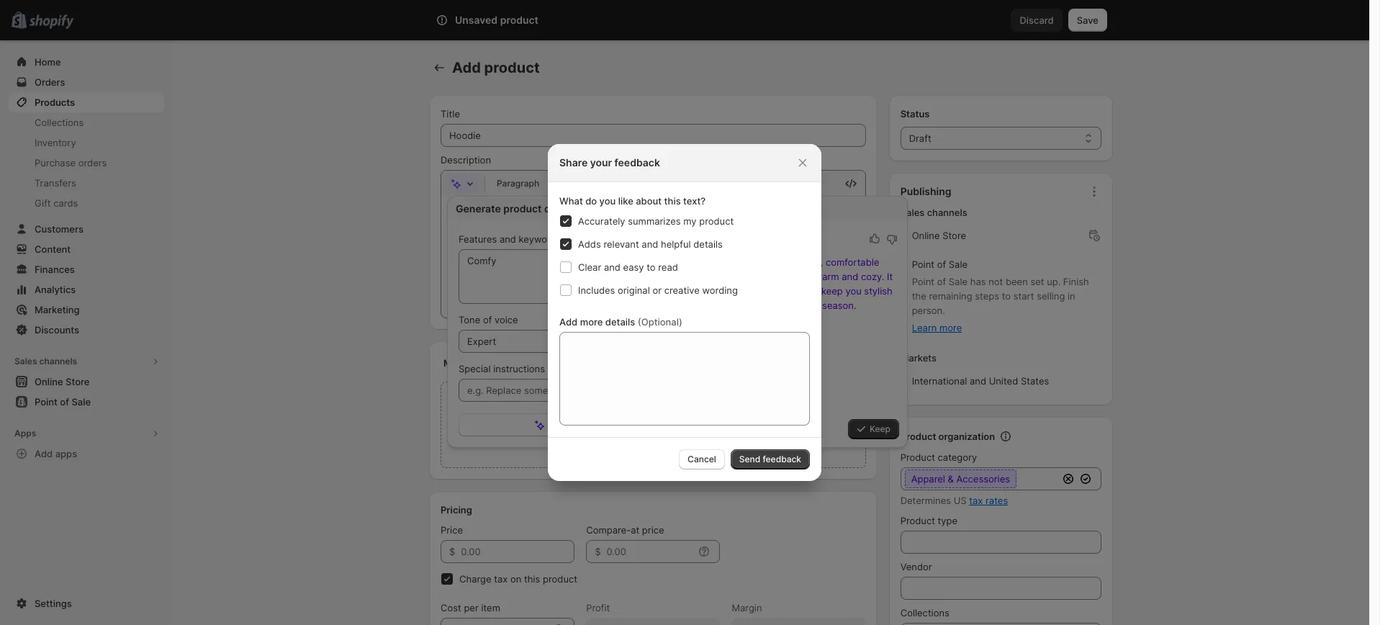 Task type: locate. For each thing, give the bounding box(es) containing it.
0 horizontal spatial tax
[[494, 573, 508, 585]]

of down online store
[[937, 259, 946, 270]]

keep
[[772, 271, 794, 282], [822, 285, 843, 297]]

0 vertical spatial comfortable
[[826, 256, 880, 268]]

sale inside point of sale has not been set up. finish the remaining steps to start selling in person. learn more
[[949, 276, 968, 287]]

tone
[[459, 314, 481, 325]]

sales channels down discounts
[[14, 356, 77, 367]]

steps
[[975, 290, 1000, 302]]

1 vertical spatial details
[[605, 316, 635, 328]]

2 vertical spatial product
[[901, 515, 935, 526]]

1 vertical spatial keep
[[822, 285, 843, 297]]

product for unsaved
[[500, 14, 539, 26]]

do
[[586, 195, 597, 207]]

is
[[743, 256, 750, 268]]

keep down warm
[[822, 285, 843, 297]]

sale up remaining
[[949, 276, 968, 287]]

margin
[[732, 602, 762, 614]]

more inside point of sale has not been set up. finish the remaining steps to start selling in person. learn more
[[940, 322, 962, 333]]

of up remaining
[[937, 276, 946, 287]]

fabric
[[689, 271, 714, 282]]

none text field inside "share your feedback" dialog
[[560, 332, 810, 426]]

point
[[912, 259, 935, 270], [912, 276, 935, 287]]

0 horizontal spatial you
[[600, 195, 616, 207]]

store
[[943, 230, 966, 241]]

this inside "share your feedback" dialog
[[664, 195, 681, 207]]

0 horizontal spatial more
[[580, 316, 603, 328]]

includes
[[578, 284, 615, 296]]

product up the product category
[[901, 431, 936, 442]]

sales channels inside button
[[14, 356, 77, 367]]

this left text?
[[664, 195, 681, 207]]

to
[[647, 261, 656, 273], [760, 271, 769, 282], [1002, 290, 1011, 302]]

type
[[938, 515, 958, 526]]

and right features
[[500, 233, 516, 245]]

comfortable
[[826, 256, 880, 268], [708, 300, 762, 311]]

product for generate
[[503, 202, 542, 215]]

cards
[[53, 197, 78, 209]]

my
[[684, 215, 697, 227]]

try again
[[548, 419, 590, 431]]

0 horizontal spatial to
[[647, 261, 656, 273]]

images,
[[611, 431, 643, 441]]

or left "3d"
[[677, 431, 685, 441]]

transfers
[[35, 177, 76, 189]]

sales channels
[[901, 207, 968, 218], [14, 356, 77, 367]]

of inside point of sale has not been set up. finish the remaining steps to start selling in person. learn more
[[937, 276, 946, 287]]

sales down publishing
[[901, 207, 925, 218]]

0 horizontal spatial sales
[[14, 356, 37, 367]]

1 vertical spatial comfortable
[[708, 300, 762, 311]]

0 vertical spatial or
[[653, 284, 662, 296]]

or inside "share your feedback" dialog
[[653, 284, 662, 296]]

again
[[565, 419, 590, 431]]

suggestion
[[689, 233, 740, 245]]

1 horizontal spatial sales channels
[[901, 207, 968, 218]]

1 horizontal spatial feedback
[[763, 454, 801, 464]]

markets
[[901, 352, 937, 364]]

tax left on
[[494, 573, 508, 585]]

3 product from the top
[[901, 515, 935, 526]]

1 vertical spatial feedback
[[763, 454, 801, 464]]

product type
[[901, 515, 958, 526]]

product up features and keywords
[[503, 202, 542, 215]]

1 vertical spatial add
[[560, 316, 578, 328]]

this
[[689, 256, 708, 268]]

tax rates link
[[969, 495, 1008, 506]]

collections up inventory
[[35, 117, 84, 128]]

designed
[[717, 271, 758, 282]]

feedback right send
[[763, 454, 801, 464]]

from
[[780, 256, 801, 268]]

includes original or creative wording
[[578, 284, 738, 296]]

international
[[912, 375, 967, 387]]

title
[[441, 108, 460, 120]]

discounts link
[[9, 320, 164, 340]]

0 vertical spatial channels
[[927, 207, 968, 218]]

1 horizontal spatial comfortable
[[826, 256, 880, 268]]

to inside this hoodie is made from soft, comfortable fabric designed to keep you warm and cozy. it features a modern fit that will keep you stylish and comfortable season after season.
[[760, 271, 769, 282]]

generate
[[456, 202, 501, 215]]

this
[[664, 195, 681, 207], [524, 573, 540, 585]]

0 vertical spatial tax
[[969, 495, 983, 506]]

of for tone of voice
[[483, 314, 492, 325]]

product down the product organization
[[901, 452, 935, 463]]

and left easy
[[604, 261, 621, 273]]

unsaved product
[[455, 14, 539, 26]]

product
[[901, 431, 936, 442], [901, 452, 935, 463], [901, 515, 935, 526]]

1 vertical spatial you
[[796, 271, 812, 282]]

2 sale from the top
[[949, 276, 968, 287]]

1 vertical spatial sales channels
[[14, 356, 77, 367]]

of right 'tone'
[[483, 314, 492, 325]]

1 horizontal spatial keep
[[822, 285, 843, 297]]

adds
[[578, 238, 601, 250]]

summarizes
[[628, 215, 681, 227]]

1 vertical spatial sale
[[949, 276, 968, 287]]

comfortable down a
[[708, 300, 762, 311]]

features
[[459, 233, 497, 245]]

inventory
[[35, 137, 76, 148]]

point up the
[[912, 276, 935, 287]]

point inside point of sale has not been set up. finish the remaining steps to start selling in person. learn more
[[912, 276, 935, 287]]

set
[[1031, 276, 1045, 287]]

2 vertical spatial of
[[483, 314, 492, 325]]

profit
[[586, 602, 610, 614]]

sales down discounts
[[14, 356, 37, 367]]

product up 'suggestion'
[[699, 215, 734, 227]]

channels down discounts
[[39, 356, 77, 367]]

send feedback button
[[731, 449, 810, 470]]

you inside "share your feedback" dialog
[[600, 195, 616, 207]]

modern
[[736, 285, 770, 297]]

more down includes
[[580, 316, 603, 328]]

product inside "share your feedback" dialog
[[699, 215, 734, 227]]

0 horizontal spatial comfortable
[[708, 300, 762, 311]]

2 point from the top
[[912, 276, 935, 287]]

add inside "share your feedback" dialog
[[560, 316, 578, 328]]

point for point of sale
[[912, 259, 935, 270]]

1 vertical spatial this
[[524, 573, 540, 585]]

0 vertical spatial product
[[901, 431, 936, 442]]

1 vertical spatial or
[[677, 431, 685, 441]]

accepts images, videos, or 3d models
[[575, 431, 732, 441]]

0 vertical spatial details
[[694, 238, 723, 250]]

or
[[653, 284, 662, 296], [677, 431, 685, 441]]

1 sale from the top
[[949, 259, 968, 270]]

0 horizontal spatial keep
[[772, 271, 794, 282]]

1 horizontal spatial this
[[664, 195, 681, 207]]

sale down "store"
[[949, 259, 968, 270]]

channels
[[927, 207, 968, 218], [39, 356, 77, 367]]

2 vertical spatial add
[[35, 448, 53, 459]]

that
[[784, 285, 802, 297]]

0 horizontal spatial add
[[35, 448, 53, 459]]

channels up "store"
[[927, 207, 968, 218]]

2 vertical spatial you
[[846, 285, 862, 297]]

to inside point of sale has not been set up. finish the remaining steps to start selling in person. learn more
[[1002, 290, 1011, 302]]

per
[[464, 602, 479, 614]]

0 vertical spatial sale
[[949, 259, 968, 270]]

you
[[600, 195, 616, 207], [796, 271, 812, 282], [846, 285, 862, 297]]

try
[[548, 419, 563, 431]]

fit
[[773, 285, 782, 297]]

not
[[989, 276, 1003, 287]]

determines us tax rates
[[901, 495, 1008, 506]]

1 horizontal spatial add
[[452, 59, 481, 76]]

this right on
[[524, 573, 540, 585]]

1 horizontal spatial details
[[694, 238, 723, 250]]

add up title
[[452, 59, 481, 76]]

send feedback
[[739, 454, 801, 464]]

0 vertical spatial collections
[[35, 117, 84, 128]]

point down online
[[912, 259, 935, 270]]

gift
[[35, 197, 51, 209]]

1 vertical spatial channels
[[39, 356, 77, 367]]

description
[[544, 202, 600, 215]]

collections down vendor
[[901, 607, 950, 619]]

of for point of sale has not been set up. finish the remaining steps to start selling in person. learn more
[[937, 276, 946, 287]]

like
[[618, 195, 634, 207]]

feedback
[[615, 156, 660, 169], [763, 454, 801, 464]]

selling
[[1037, 290, 1065, 302]]

0 vertical spatial you
[[600, 195, 616, 207]]

sale for point of sale
[[949, 259, 968, 270]]

point for point of sale has not been set up. finish the remaining steps to start selling in person. learn more
[[912, 276, 935, 287]]

1 vertical spatial collections
[[901, 607, 950, 619]]

tax
[[969, 495, 983, 506], [494, 573, 508, 585]]

comfortable up cozy.
[[826, 256, 880, 268]]

product down determines
[[901, 515, 935, 526]]

settings link
[[9, 593, 164, 614]]

0 vertical spatial of
[[937, 259, 946, 270]]

1 vertical spatial sales
[[14, 356, 37, 367]]

2 horizontal spatial to
[[1002, 290, 1011, 302]]

apps
[[14, 428, 36, 439]]

details up this
[[694, 238, 723, 250]]

add inside button
[[35, 448, 53, 459]]

you up the season.
[[846, 285, 862, 297]]

apps button
[[9, 423, 164, 444]]

add up (optional)
[[560, 316, 578, 328]]

0 horizontal spatial sales channels
[[14, 356, 77, 367]]

feedback right the your on the top left
[[615, 156, 660, 169]]

1 horizontal spatial more
[[940, 322, 962, 333]]

and left cozy.
[[842, 271, 859, 282]]

0 horizontal spatial feedback
[[615, 156, 660, 169]]

add
[[452, 59, 481, 76], [560, 316, 578, 328], [35, 448, 53, 459]]

accurately summarizes my product
[[578, 215, 734, 227]]

been
[[1006, 276, 1028, 287]]

2 product from the top
[[901, 452, 935, 463]]

add for add apps
[[35, 448, 53, 459]]

1 point from the top
[[912, 259, 935, 270]]

0 vertical spatial this
[[664, 195, 681, 207]]

home
[[35, 56, 61, 68]]

product for add
[[484, 59, 540, 76]]

more right 'learn'
[[940, 322, 962, 333]]

search
[[500, 14, 531, 26]]

tax right the us
[[969, 495, 983, 506]]

details down "original"
[[605, 316, 635, 328]]

draft
[[909, 133, 932, 144]]

product down search
[[484, 59, 540, 76]]

this hoodie is made from soft, comfortable fabric designed to keep you warm and cozy. it features a modern fit that will keep you stylish and comfortable season after season.
[[689, 256, 893, 311]]

0 vertical spatial sales channels
[[901, 207, 968, 218]]

1 product from the top
[[901, 431, 936, 442]]

you right do
[[600, 195, 616, 207]]

0 horizontal spatial channels
[[39, 356, 77, 367]]

0 vertical spatial feedback
[[615, 156, 660, 169]]

apps
[[55, 448, 77, 459]]

you up will at the right top of page
[[796, 271, 812, 282]]

keep up "fit"
[[772, 271, 794, 282]]

0 vertical spatial point
[[912, 259, 935, 270]]

1 vertical spatial of
[[937, 276, 946, 287]]

1 vertical spatial product
[[901, 452, 935, 463]]

0 vertical spatial add
[[452, 59, 481, 76]]

inventory link
[[9, 133, 164, 153]]

accepts
[[575, 431, 609, 441]]

cancel
[[688, 454, 716, 464]]

to left start
[[1002, 290, 1011, 302]]

cancel button
[[679, 449, 725, 470]]

1 horizontal spatial you
[[796, 271, 812, 282]]

1 horizontal spatial tax
[[969, 495, 983, 506]]

2 horizontal spatial add
[[560, 316, 578, 328]]

1 horizontal spatial sales
[[901, 207, 925, 218]]

add left apps in the bottom left of the page
[[35, 448, 53, 459]]

product for product organization
[[901, 431, 936, 442]]

None text field
[[560, 332, 810, 426]]

product right unsaved
[[500, 14, 539, 26]]

rates
[[986, 495, 1008, 506]]

or right "original"
[[653, 284, 662, 296]]

to left read
[[647, 261, 656, 273]]

1 horizontal spatial to
[[760, 271, 769, 282]]

sales channels down publishing
[[901, 207, 968, 218]]

0 horizontal spatial or
[[653, 284, 662, 296]]

1 vertical spatial point
[[912, 276, 935, 287]]

0 horizontal spatial collections
[[35, 117, 84, 128]]

to down "made" at the right top of page
[[760, 271, 769, 282]]



Task type: vqa. For each thing, say whether or not it's contained in the screenshot.
notifications
no



Task type: describe. For each thing, give the bounding box(es) containing it.
features and keywords
[[459, 233, 561, 245]]

1 horizontal spatial collections
[[901, 607, 950, 619]]

0 vertical spatial keep
[[772, 271, 794, 282]]

add apps button
[[9, 444, 164, 464]]

products
[[35, 96, 75, 108]]

product category
[[901, 452, 977, 463]]

original
[[618, 284, 650, 296]]

season.
[[822, 300, 857, 311]]

will
[[805, 285, 819, 297]]

instructions
[[493, 363, 545, 374]]

expert
[[467, 336, 496, 347]]

accurately
[[578, 215, 625, 227]]

add for add product
[[452, 59, 481, 76]]

share your feedback
[[560, 156, 660, 169]]

gift cards link
[[9, 193, 164, 213]]

models
[[702, 431, 732, 441]]

features
[[689, 285, 726, 297]]

feedback inside 'send feedback' button
[[763, 454, 801, 464]]

of for point of sale
[[937, 259, 946, 270]]

easy
[[623, 261, 644, 273]]

read
[[658, 261, 678, 273]]

person.
[[912, 305, 945, 316]]

point of sale has not been set up. finish the remaining steps to start selling in person. learn more
[[912, 276, 1089, 333]]

adds relevant and helpful details
[[578, 238, 723, 250]]

charge tax on this product
[[459, 573, 578, 585]]

online
[[912, 230, 940, 241]]

clear and easy to read
[[578, 261, 678, 273]]

us
[[954, 495, 967, 506]]

the
[[912, 290, 927, 302]]

orders
[[78, 157, 107, 169]]

voice
[[495, 314, 518, 325]]

collections inside 'link'
[[35, 117, 84, 128]]

product for product category
[[901, 452, 935, 463]]

more inside "share your feedback" dialog
[[580, 316, 603, 328]]

share your feedback dialog
[[0, 144, 1370, 481]]

product right on
[[543, 573, 578, 585]]

add apps
[[35, 448, 77, 459]]

what do you like about this text?
[[560, 195, 706, 207]]

1 horizontal spatial channels
[[927, 207, 968, 218]]

category
[[938, 452, 977, 463]]

add more details (optional)
[[560, 316, 683, 328]]

wording
[[702, 284, 738, 296]]

and down summarizes
[[642, 238, 658, 250]]

learn
[[912, 322, 937, 333]]

and down features
[[689, 300, 706, 311]]

shopify image
[[29, 15, 74, 29]]

helpful
[[661, 238, 691, 250]]

videos,
[[645, 431, 675, 441]]

1 horizontal spatial or
[[677, 431, 685, 441]]

keywords
[[519, 233, 561, 245]]

vendor
[[901, 561, 932, 572]]

and left united
[[970, 375, 987, 387]]

in
[[1068, 290, 1076, 302]]

purchase
[[35, 157, 76, 169]]

settings
[[35, 598, 72, 609]]

gift cards
[[35, 197, 78, 209]]

sales channels button
[[9, 351, 164, 372]]

finish
[[1064, 276, 1089, 287]]

remaining
[[929, 290, 973, 302]]

determines
[[901, 495, 951, 506]]

sales inside button
[[14, 356, 37, 367]]

cost
[[441, 602, 461, 614]]

compare-at price
[[586, 524, 664, 536]]

relevant
[[604, 238, 639, 250]]

it
[[887, 271, 893, 282]]

cost per item
[[441, 602, 500, 614]]

international and united states
[[912, 375, 1049, 387]]

discounts
[[35, 324, 79, 336]]

warm
[[815, 271, 839, 282]]

channels inside button
[[39, 356, 77, 367]]

keep button
[[848, 419, 899, 439]]

2 horizontal spatial you
[[846, 285, 862, 297]]

keep
[[870, 423, 891, 434]]

home link
[[9, 52, 164, 72]]

0 horizontal spatial details
[[605, 316, 635, 328]]

learn more link
[[912, 322, 962, 333]]

0 vertical spatial sales
[[901, 207, 925, 218]]

1 vertical spatial tax
[[494, 573, 508, 585]]

creative
[[664, 284, 700, 296]]

discard button
[[1011, 9, 1063, 32]]

add for add more details (optional)
[[560, 316, 578, 328]]

sale for point of sale has not been set up. finish the remaining steps to start selling in person. learn more
[[949, 276, 968, 287]]

compare-
[[586, 524, 631, 536]]

charge
[[459, 573, 492, 585]]

0 horizontal spatial this
[[524, 573, 540, 585]]

3d
[[688, 431, 699, 441]]

(optional)
[[548, 363, 590, 374]]

status
[[901, 108, 930, 120]]

states
[[1021, 375, 1049, 387]]

try again button
[[459, 413, 666, 436]]

unsaved
[[455, 14, 498, 26]]

to inside "share your feedback" dialog
[[647, 261, 656, 273]]

search button
[[476, 9, 894, 32]]

save button
[[1068, 9, 1108, 32]]

product for product type
[[901, 515, 935, 526]]

collections link
[[9, 112, 164, 133]]

hoodie
[[710, 256, 741, 268]]

special
[[459, 363, 491, 374]]

what
[[560, 195, 583, 207]]

pricing
[[441, 504, 472, 516]]

item
[[481, 602, 500, 614]]

discard
[[1020, 14, 1054, 26]]



